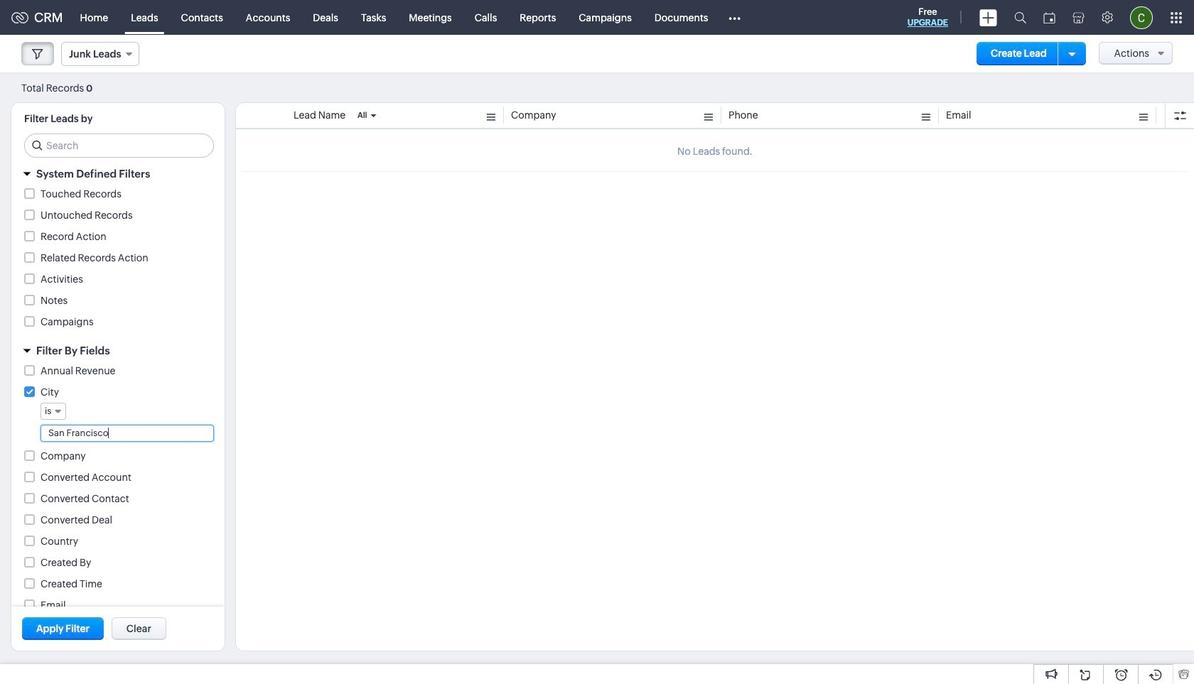 Task type: vqa. For each thing, say whether or not it's contained in the screenshot.
meetings on the left of page
no



Task type: describe. For each thing, give the bounding box(es) containing it.
profile element
[[1122, 0, 1162, 34]]

Search text field
[[25, 134, 213, 157]]

create menu image
[[980, 9, 997, 26]]

search image
[[1014, 11, 1027, 23]]

Type here text field
[[41, 426, 213, 441]]

calendar image
[[1044, 12, 1056, 23]]



Task type: locate. For each thing, give the bounding box(es) containing it.
create menu element
[[971, 0, 1006, 34]]

None field
[[61, 42, 140, 66], [41, 403, 66, 420], [61, 42, 140, 66], [41, 403, 66, 420]]

profile image
[[1130, 6, 1153, 29]]

Other Modules field
[[720, 6, 750, 29]]

logo image
[[11, 12, 28, 23]]

search element
[[1006, 0, 1035, 35]]



